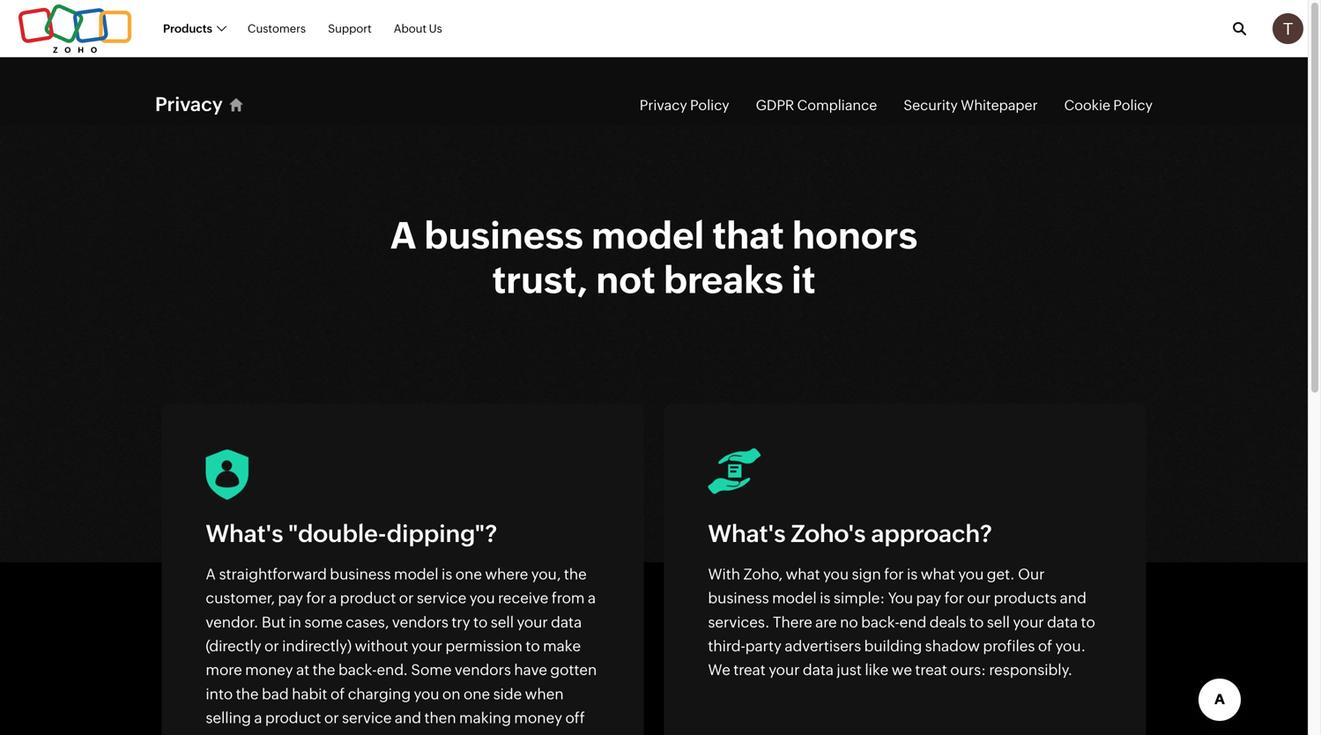 Task type: vqa. For each thing, say whether or not it's contained in the screenshot.
seamlessly
no



Task type: locate. For each thing, give the bounding box(es) containing it.
service up try
[[417, 589, 466, 606]]

security whitepaper
[[904, 97, 1038, 113]]

2 vertical spatial model
[[772, 589, 817, 606]]

0 horizontal spatial model
[[394, 565, 439, 582]]

of right "habit"
[[330, 685, 345, 702]]

you inside the a straightforward business model is one where you, the customer, pay for a product or service you receive from a vendor.
[[470, 589, 495, 606]]

1 vertical spatial one
[[464, 685, 490, 702]]

1 horizontal spatial model
[[591, 214, 704, 256]]

1 vertical spatial money
[[514, 709, 562, 726]]

1 vertical spatial product
[[265, 709, 321, 726]]

sell inside but in some cases, vendors try to sell your data (directly or indirectly) without your permission to make more money at the back-end. some vendors have gotten into the bad habit of charging you on one side when selling a product or service and then making money off of you indirectly by selling your information, without
[[491, 613, 514, 630]]

business inside our business model is simple: you pay for our products and services. there are no back-end deals to sell your data to third-party advertisers building shadow profiles of you. we treat your data just like we treat ours: responsibly.
[[708, 589, 769, 606]]

what down 'approach?'
[[921, 565, 955, 582]]

model inside our business model is simple: you pay for our products and services. there are no back-end deals to sell your data to third-party advertisers building shadow profiles of you. we treat your data just like we treat ours: responsibly.
[[772, 589, 817, 606]]

business for a business model that honors trust, not breaks it
[[424, 214, 583, 256]]

data inside but in some cases, vendors try to sell your data (directly or indirectly) without your permission to make more money at the back-end. some vendors have gotten into the bad habit of charging you on one side when selling a product or service and then making money off of you indirectly by selling your information, without
[[551, 613, 582, 630]]

1 vertical spatial a
[[206, 565, 216, 582]]

policy
[[690, 97, 729, 113], [1113, 97, 1153, 113]]

from
[[552, 589, 585, 606]]

a
[[390, 214, 416, 256], [206, 565, 216, 582]]

2 what's from the left
[[708, 520, 786, 547]]

1 horizontal spatial what's
[[708, 520, 786, 547]]

0 vertical spatial one
[[455, 565, 482, 582]]

pay right you
[[916, 589, 941, 606]]

1 horizontal spatial treat
[[915, 661, 947, 678]]

0 horizontal spatial selling
[[206, 709, 251, 726]]

2 horizontal spatial business
[[708, 589, 769, 606]]

0 horizontal spatial sell
[[491, 613, 514, 630]]

1 horizontal spatial back-
[[861, 613, 900, 630]]

you down some on the bottom of page
[[414, 685, 439, 702]]

of
[[1038, 637, 1052, 654], [330, 685, 345, 702], [206, 733, 220, 735]]

0 vertical spatial or
[[399, 589, 414, 606]]

0 horizontal spatial privacy
[[155, 93, 223, 115]]

for up you
[[884, 565, 904, 582]]

one up making
[[464, 685, 490, 702]]

1 horizontal spatial pay
[[916, 589, 941, 606]]

2 horizontal spatial is
[[907, 565, 918, 582]]

1 sell from the left
[[491, 613, 514, 630]]

pay up the in on the bottom left of page
[[278, 589, 303, 606]]

gdpr compliance
[[756, 97, 877, 113]]

2 what from the left
[[921, 565, 955, 582]]

and
[[1060, 589, 1087, 606], [395, 709, 421, 726]]

business up trust,
[[424, 214, 583, 256]]

the up from
[[564, 565, 587, 582]]

straightforward
[[219, 565, 327, 582]]

0 vertical spatial back-
[[861, 613, 900, 630]]

customers
[[248, 22, 306, 35]]

the right at
[[313, 661, 335, 678]]

sell
[[491, 613, 514, 630], [987, 613, 1010, 630]]

1 vertical spatial or
[[264, 637, 279, 654]]

a
[[329, 589, 337, 606], [588, 589, 596, 606], [254, 709, 262, 726]]

and inside but in some cases, vendors try to sell your data (directly or indirectly) without your permission to make more money at the back-end. some vendors have gotten into the bad habit of charging you on one side when selling a product or service and then making money off of you indirectly by selling your information, without
[[395, 709, 421, 726]]

2 policy from the left
[[1113, 97, 1153, 113]]

0 horizontal spatial treat
[[734, 661, 766, 678]]

or up without
[[399, 589, 414, 606]]

1 vertical spatial vendors
[[455, 661, 511, 678]]

to down our at right bottom
[[969, 613, 984, 630]]

a up some
[[329, 589, 337, 606]]

0 vertical spatial vendors
[[392, 613, 449, 630]]

is inside our business model is simple: you pay for our products and services. there are no back-end deals to sell your data to third-party advertisers building shadow profiles of you. we treat your data just like we treat ours: responsibly.
[[820, 589, 831, 606]]

support
[[328, 22, 372, 35]]

one left where
[[455, 565, 482, 582]]

1 what's from the left
[[206, 520, 283, 547]]

off
[[565, 709, 585, 726]]

0 horizontal spatial of
[[206, 733, 220, 735]]

to up have
[[526, 637, 540, 654]]

selling
[[206, 709, 251, 726], [340, 733, 385, 735]]

the inside the a straightforward business model is one where you, the customer, pay for a product or service you receive from a vendor.
[[564, 565, 587, 582]]

privacy policy
[[640, 97, 729, 113]]

profiles
[[983, 637, 1035, 654]]

back- up charging
[[338, 661, 377, 678]]

0 vertical spatial product
[[340, 589, 396, 606]]

and left then
[[395, 709, 421, 726]]

0 vertical spatial service
[[417, 589, 466, 606]]

what's up straightforward
[[206, 520, 283, 547]]

a business model that honors trust, not breaks it
[[390, 214, 918, 301]]

privacy policy link
[[640, 95, 729, 116]]

0 horizontal spatial pay
[[278, 589, 303, 606]]

policy for cookie policy
[[1113, 97, 1153, 113]]

0 horizontal spatial business
[[330, 565, 391, 582]]

1 vertical spatial and
[[395, 709, 421, 726]]

customer,
[[206, 589, 275, 606]]

1 vertical spatial the
[[313, 661, 335, 678]]

2 pay from the left
[[916, 589, 941, 606]]

data
[[551, 613, 582, 630], [1047, 613, 1078, 630], [803, 661, 834, 678]]

vendors down the permission
[[455, 661, 511, 678]]

zoho's
[[791, 520, 866, 547]]

business down "what's "double-dipping"?"
[[330, 565, 391, 582]]

for up some
[[306, 589, 326, 606]]

service inside the a straightforward business model is one where you, the customer, pay for a product or service you receive from a vendor.
[[417, 589, 466, 606]]

business inside a business model that honors trust, not breaks it
[[424, 214, 583, 256]]

permission
[[445, 637, 523, 654]]

bad
[[262, 685, 289, 702]]

like
[[865, 661, 889, 678]]

honors
[[792, 214, 918, 256]]

2 vertical spatial business
[[708, 589, 769, 606]]

0 horizontal spatial data
[[551, 613, 582, 630]]

a inside but in some cases, vendors try to sell your data (directly or indirectly) without your permission to make more money at the back-end. some vendors have gotten into the bad habit of charging you on one side when selling a product or service and then making money off of you indirectly by selling your information, without
[[254, 709, 262, 726]]

1 horizontal spatial a
[[390, 214, 416, 256]]

a inside the a straightforward business model is one where you, the customer, pay for a product or service you receive from a vendor.
[[206, 565, 216, 582]]

product inside but in some cases, vendors try to sell your data (directly or indirectly) without your permission to make more money at the back-end. some vendors have gotten into the bad habit of charging you on one side when selling a product or service and then making money off of you indirectly by selling your information, without
[[265, 709, 321, 726]]

receive
[[498, 589, 549, 606]]

0 vertical spatial a
[[390, 214, 416, 256]]

what's up zoho,
[[708, 520, 786, 547]]

pay
[[278, 589, 303, 606], [916, 589, 941, 606]]

the
[[564, 565, 587, 582], [313, 661, 335, 678], [236, 685, 259, 702]]

1 policy from the left
[[690, 97, 729, 113]]

1 vertical spatial business
[[330, 565, 391, 582]]

1 horizontal spatial privacy
[[640, 97, 687, 113]]

service
[[417, 589, 466, 606], [342, 709, 392, 726]]

product inside the a straightforward business model is one where you, the customer, pay for a product or service you receive from a vendor.
[[340, 589, 396, 606]]

policy right cookie
[[1113, 97, 1153, 113]]

you up try
[[470, 589, 495, 606]]

gdpr
[[756, 97, 794, 113]]

0 horizontal spatial the
[[236, 685, 259, 702]]

1 horizontal spatial the
[[313, 661, 335, 678]]

we
[[892, 661, 912, 678]]

data down from
[[551, 613, 582, 630]]

1 horizontal spatial sell
[[987, 613, 1010, 630]]

0 horizontal spatial what's
[[206, 520, 283, 547]]

1 vertical spatial back-
[[338, 661, 377, 678]]

1 vertical spatial model
[[394, 565, 439, 582]]

back- inside our business model is simple: you pay for our products and services. there are no back-end deals to sell your data to third-party advertisers building shadow profiles of you. we treat your data just like we treat ours: responsibly.
[[861, 613, 900, 630]]

2 horizontal spatial or
[[399, 589, 414, 606]]

policy left 'gdpr'
[[690, 97, 729, 113]]

a right from
[[588, 589, 596, 606]]

you up our at right bottom
[[958, 565, 984, 582]]

what right zoho,
[[786, 565, 820, 582]]

sell up the permission
[[491, 613, 514, 630]]

your
[[517, 613, 548, 630], [1013, 613, 1044, 630], [411, 637, 442, 654], [769, 661, 800, 678], [388, 733, 419, 735]]

cookie
[[1064, 97, 1111, 113]]

is up you
[[907, 565, 918, 582]]

business for our business model is simple: you pay for our products and services. there are no back-end deals to sell your data to third-party advertisers building shadow profiles of you. we treat your data just like we treat ours: responsibly.
[[708, 589, 769, 606]]

is up are
[[820, 589, 831, 606]]

0 horizontal spatial money
[[245, 661, 293, 678]]

money up bad
[[245, 661, 293, 678]]

party
[[745, 637, 782, 654]]

0 horizontal spatial for
[[306, 589, 326, 606]]

1 horizontal spatial product
[[340, 589, 396, 606]]

service down charging
[[342, 709, 392, 726]]

0 vertical spatial selling
[[206, 709, 251, 726]]

1 horizontal spatial money
[[514, 709, 562, 726]]

what's zoho's approach?
[[708, 520, 992, 547]]

and inside our business model is simple: you pay for our products and services. there are no back-end deals to sell your data to third-party advertisers building shadow profiles of you. we treat your data just like we treat ours: responsibly.
[[1060, 589, 1087, 606]]

for left our at right bottom
[[944, 589, 964, 606]]

2 horizontal spatial of
[[1038, 637, 1052, 654]]

pay inside our business model is simple: you pay for our products and services. there are no back-end deals to sell your data to third-party advertisers building shadow profiles of you. we treat your data just like we treat ours: responsibly.
[[916, 589, 941, 606]]

is down dipping"?
[[442, 565, 452, 582]]

for
[[884, 565, 904, 582], [306, 589, 326, 606], [944, 589, 964, 606]]

of inside our business model is simple: you pay for our products and services. there are no back-end deals to sell your data to third-party advertisers building shadow profiles of you. we treat your data just like we treat ours: responsibly.
[[1038, 637, 1052, 654]]

terry turtle image
[[1273, 13, 1304, 44]]

privacy
[[155, 93, 223, 115], [640, 97, 687, 113]]

model inside the a straightforward business model is one where you, the customer, pay for a product or service you receive from a vendor.
[[394, 565, 439, 582]]

sell up profiles
[[987, 613, 1010, 630]]

business inside the a straightforward business model is one where you, the customer, pay for a product or service you receive from a vendor.
[[330, 565, 391, 582]]

1 horizontal spatial business
[[424, 214, 583, 256]]

1 horizontal spatial selling
[[340, 733, 385, 735]]

in
[[289, 613, 301, 630]]

not
[[596, 259, 656, 301]]

product up cases, at the left bottom of the page
[[340, 589, 396, 606]]

1 horizontal spatial service
[[417, 589, 466, 606]]

trust,
[[492, 259, 588, 301]]

of down into
[[206, 733, 220, 735]]

0 horizontal spatial and
[[395, 709, 421, 726]]

2 horizontal spatial a
[[588, 589, 596, 606]]

back- up 'building'
[[861, 613, 900, 630]]

model up the there
[[772, 589, 817, 606]]

1 horizontal spatial is
[[820, 589, 831, 606]]

about us link
[[394, 12, 442, 45]]

data down advertisers
[[803, 661, 834, 678]]

2 horizontal spatial data
[[1047, 613, 1078, 630]]

charging
[[348, 685, 411, 702]]

0 vertical spatial and
[[1060, 589, 1087, 606]]

1 horizontal spatial what
[[921, 565, 955, 582]]

a inside a business model that honors trust, not breaks it
[[390, 214, 416, 256]]

back-
[[861, 613, 900, 630], [338, 661, 377, 678]]

a straightforward business model is one where you, the customer, pay for a product or service you receive from a vendor.
[[206, 565, 596, 630]]

0 horizontal spatial a
[[254, 709, 262, 726]]

selling right by
[[340, 733, 385, 735]]

selling down into
[[206, 709, 251, 726]]

0 horizontal spatial product
[[265, 709, 321, 726]]

0 vertical spatial model
[[591, 214, 704, 256]]

one
[[455, 565, 482, 582], [464, 685, 490, 702]]

and right the 'products'
[[1060, 589, 1087, 606]]

model
[[591, 214, 704, 256], [394, 565, 439, 582], [772, 589, 817, 606]]

just
[[837, 661, 862, 678]]

data up 'you.'
[[1047, 613, 1078, 630]]

1 pay from the left
[[278, 589, 303, 606]]

0 vertical spatial of
[[1038, 637, 1052, 654]]

2 horizontal spatial for
[[944, 589, 964, 606]]

0 horizontal spatial a
[[206, 565, 216, 582]]

1 horizontal spatial a
[[329, 589, 337, 606]]

your up some on the bottom of page
[[411, 637, 442, 654]]

2 sell from the left
[[987, 613, 1010, 630]]

1 horizontal spatial or
[[324, 709, 339, 726]]

the left bad
[[236, 685, 259, 702]]

0 vertical spatial business
[[424, 214, 583, 256]]

we
[[708, 661, 730, 678]]

you,
[[531, 565, 561, 582]]

your down receive
[[517, 613, 548, 630]]

vendors left try
[[392, 613, 449, 630]]

1 horizontal spatial and
[[1060, 589, 1087, 606]]

dipping"?
[[387, 520, 497, 547]]

model down dipping"?
[[394, 565, 439, 582]]

breaks
[[664, 259, 783, 301]]

0 horizontal spatial policy
[[690, 97, 729, 113]]

product up indirectly
[[265, 709, 321, 726]]

2 horizontal spatial model
[[772, 589, 817, 606]]

1 horizontal spatial of
[[330, 685, 345, 702]]

what's
[[206, 520, 283, 547], [708, 520, 786, 547]]

but
[[262, 613, 285, 630]]

model up "not"
[[591, 214, 704, 256]]

0 horizontal spatial back-
[[338, 661, 377, 678]]

to
[[473, 613, 488, 630], [969, 613, 984, 630], [1081, 613, 1095, 630], [526, 637, 540, 654]]

treat right "we"
[[915, 661, 947, 678]]

advertisers
[[785, 637, 861, 654]]

1 vertical spatial selling
[[340, 733, 385, 735]]

a down bad
[[254, 709, 262, 726]]

treat
[[734, 661, 766, 678], [915, 661, 947, 678]]

without
[[355, 637, 408, 654]]

you
[[823, 565, 849, 582], [958, 565, 984, 582], [470, 589, 495, 606], [414, 685, 439, 702], [223, 733, 249, 735]]

model inside a business model that honors trust, not breaks it
[[591, 214, 704, 256]]

model for a business model that honors trust, not breaks it
[[591, 214, 704, 256]]

compliance
[[797, 97, 877, 113]]

service inside but in some cases, vendors try to sell your data (directly or indirectly) without your permission to make more money at the back-end. some vendors have gotten into the bad habit of charging you on one side when selling a product or service and then making money off of you indirectly by selling your information, without
[[342, 709, 392, 726]]

business up services.
[[708, 589, 769, 606]]

more
[[206, 661, 242, 678]]

2 vertical spatial of
[[206, 733, 220, 735]]

treat down party
[[734, 661, 766, 678]]

is
[[442, 565, 452, 582], [907, 565, 918, 582], [820, 589, 831, 606]]

2 horizontal spatial the
[[564, 565, 587, 582]]

your down charging
[[388, 733, 419, 735]]

then
[[424, 709, 456, 726]]

of left 'you.'
[[1038, 637, 1052, 654]]

what
[[786, 565, 820, 582], [921, 565, 955, 582]]

1 vertical spatial service
[[342, 709, 392, 726]]

0 horizontal spatial is
[[442, 565, 452, 582]]

or up by
[[324, 709, 339, 726]]

0 vertical spatial the
[[564, 565, 587, 582]]

0 horizontal spatial what
[[786, 565, 820, 582]]

products link
[[163, 12, 226, 45]]

a for a straightforward business model is one where you, the customer, pay for a product or service you receive from a vendor.
[[206, 565, 216, 582]]

0 horizontal spatial service
[[342, 709, 392, 726]]

money down when
[[514, 709, 562, 726]]

or down but
[[264, 637, 279, 654]]

1 horizontal spatial policy
[[1113, 97, 1153, 113]]



Task type: describe. For each thing, give the bounding box(es) containing it.
zoho,
[[743, 565, 783, 582]]

get.
[[987, 565, 1015, 582]]

with zoho, what you sign for is what you get.
[[708, 565, 1015, 582]]

1 vertical spatial of
[[330, 685, 345, 702]]

1 horizontal spatial vendors
[[455, 661, 511, 678]]

products
[[163, 22, 212, 35]]

gotten
[[550, 661, 597, 678]]

there
[[773, 613, 812, 630]]

model for our business model is simple: you pay for our products and services. there are no back-end deals to sell your data to third-party advertisers building shadow profiles of you. we treat your data just like we treat ours: responsibly.
[[772, 589, 817, 606]]

deals
[[930, 613, 966, 630]]

0 horizontal spatial or
[[264, 637, 279, 654]]

end.
[[377, 661, 408, 678]]

what's for what's zoho's approach?
[[708, 520, 786, 547]]

indirectly)
[[282, 637, 352, 654]]

ours:
[[950, 661, 986, 678]]

2 treat from the left
[[915, 661, 947, 678]]

0 vertical spatial money
[[245, 661, 293, 678]]

cookie policy link
[[1064, 95, 1153, 116]]

security whitepaper link
[[904, 95, 1038, 116]]

"double-
[[289, 520, 387, 547]]

responsibly.
[[989, 661, 1073, 678]]

vendor.
[[206, 613, 259, 630]]

our
[[1018, 565, 1045, 582]]

shadow
[[925, 637, 980, 654]]

for inside our business model is simple: you pay for our products and services. there are no back-end deals to sell your data to third-party advertisers building shadow profiles of you. we treat your data just like we treat ours: responsibly.
[[944, 589, 964, 606]]

a for a business model that honors trust, not breaks it
[[390, 214, 416, 256]]

when
[[525, 685, 564, 702]]

try
[[452, 613, 470, 630]]

privacy link
[[155, 93, 223, 115]]

our business model is simple: you pay for our products and services. there are no back-end deals to sell your data to third-party advertisers building shadow profiles of you. we treat your data just like we treat ours: responsibly.
[[708, 565, 1095, 678]]

1 treat from the left
[[734, 661, 766, 678]]

customers link
[[248, 12, 306, 45]]

end
[[900, 613, 927, 630]]

about us
[[394, 22, 442, 35]]

on
[[442, 685, 461, 702]]

our
[[967, 589, 991, 606]]

sell inside our business model is simple: you pay for our products and services. there are no back-end deals to sell your data to third-party advertisers building shadow profiles of you. we treat your data just like we treat ours: responsibly.
[[987, 613, 1010, 630]]

but in some cases, vendors try to sell your data (directly or indirectly) without your permission to make more money at the back-end. some vendors have gotten into the bad habit of charging you on one side when selling a product or service and then making money off of you indirectly by selling your information, without
[[206, 613, 599, 735]]

about
[[394, 22, 427, 35]]

privacy for privacy policy
[[640, 97, 687, 113]]

have
[[514, 661, 547, 678]]

one inside the a straightforward business model is one where you, the customer, pay for a product or service you receive from a vendor.
[[455, 565, 482, 582]]

us
[[429, 22, 442, 35]]

you down into
[[223, 733, 249, 735]]

it
[[791, 259, 816, 301]]

your down the 'products'
[[1013, 613, 1044, 630]]

information,
[[422, 733, 508, 735]]

2 vertical spatial the
[[236, 685, 259, 702]]

with
[[708, 565, 740, 582]]

simple:
[[834, 589, 885, 606]]

no
[[840, 613, 858, 630]]

cookie policy
[[1064, 97, 1153, 113]]

what's "double-dipping"?
[[206, 520, 497, 547]]

privacy for privacy
[[155, 93, 223, 115]]

policy for privacy policy
[[690, 97, 729, 113]]

1 horizontal spatial data
[[803, 661, 834, 678]]

you.
[[1056, 637, 1086, 654]]

is inside the a straightforward business model is one where you, the customer, pay for a product or service you receive from a vendor.
[[442, 565, 452, 582]]

some
[[411, 661, 452, 678]]

building
[[864, 637, 922, 654]]

some
[[304, 613, 343, 630]]

security
[[904, 97, 958, 113]]

make
[[543, 637, 581, 654]]

or inside the a straightforward business model is one where you, the customer, pay for a product or service you receive from a vendor.
[[399, 589, 414, 606]]

0 horizontal spatial vendors
[[392, 613, 449, 630]]

by
[[320, 733, 337, 735]]

back- inside but in some cases, vendors try to sell your data (directly or indirectly) without your permission to make more money at the back-end. some vendors have gotten into the bad habit of charging you on one side when selling a product or service and then making money off of you indirectly by selling your information, without
[[338, 661, 377, 678]]

you left sign
[[823, 565, 849, 582]]

(directly
[[206, 637, 261, 654]]

what's for what's "double-dipping"?
[[206, 520, 283, 547]]

sign
[[852, 565, 881, 582]]

side
[[493, 685, 522, 702]]

services.
[[708, 613, 770, 630]]

habit
[[292, 685, 327, 702]]

where
[[485, 565, 528, 582]]

are
[[815, 613, 837, 630]]

cases,
[[346, 613, 389, 630]]

at
[[296, 661, 310, 678]]

for inside the a straightforward business model is one where you, the customer, pay for a product or service you receive from a vendor.
[[306, 589, 326, 606]]

1 horizontal spatial for
[[884, 565, 904, 582]]

to right try
[[473, 613, 488, 630]]

into
[[206, 685, 233, 702]]

you
[[888, 589, 913, 606]]

whitepaper
[[961, 97, 1038, 113]]

gdpr compliance link
[[756, 95, 877, 116]]

2 vertical spatial or
[[324, 709, 339, 726]]

approach?
[[871, 520, 992, 547]]

that
[[712, 214, 784, 256]]

third-
[[708, 637, 745, 654]]

products
[[994, 589, 1057, 606]]

making
[[459, 709, 511, 726]]

indirectly
[[252, 733, 317, 735]]

support link
[[328, 12, 372, 45]]

your down party
[[769, 661, 800, 678]]

1 what from the left
[[786, 565, 820, 582]]

one inside but in some cases, vendors try to sell your data (directly or indirectly) without your permission to make more money at the back-end. some vendors have gotten into the bad habit of charging you on one side when selling a product or service and then making money off of you indirectly by selling your information, without
[[464, 685, 490, 702]]

pay inside the a straightforward business model is one where you, the customer, pay for a product or service you receive from a vendor.
[[278, 589, 303, 606]]

to up 'you.'
[[1081, 613, 1095, 630]]



